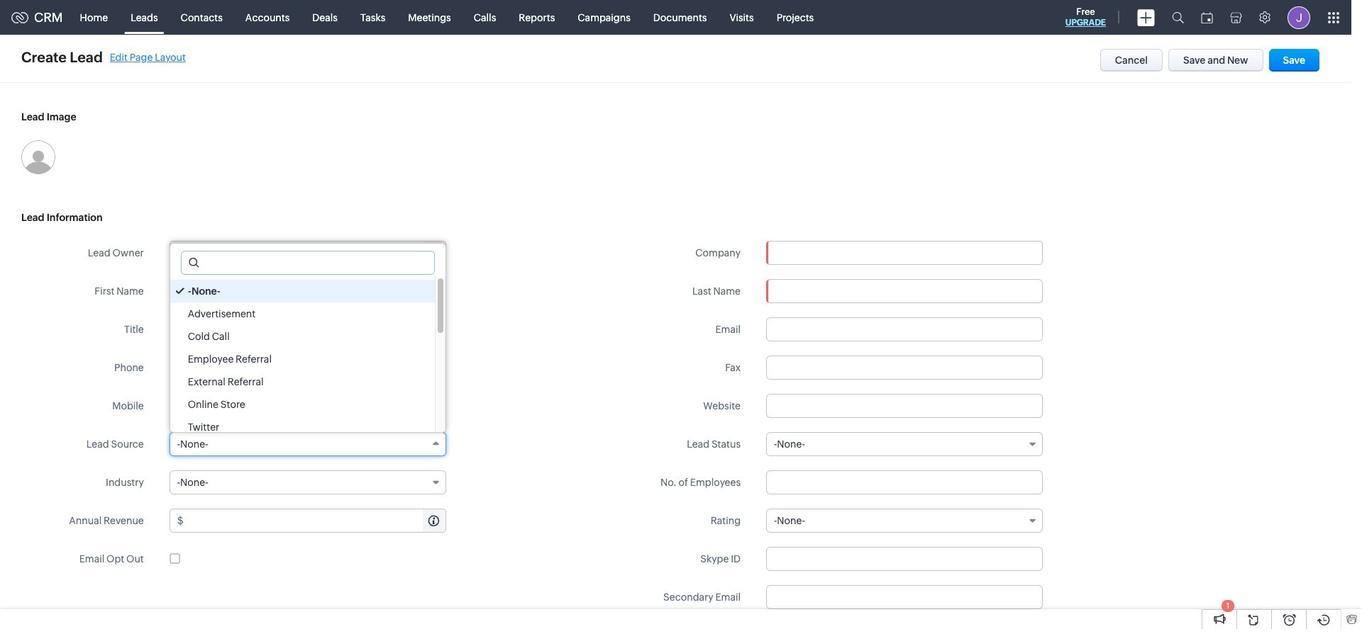 Task type: describe. For each thing, give the bounding box(es) containing it.
profile element
[[1279, 0, 1319, 34]]

profile image
[[1288, 6, 1310, 29]]

7 option from the top
[[170, 416, 435, 439]]

search element
[[1163, 0, 1193, 35]]

logo image
[[11, 12, 28, 23]]

image image
[[21, 140, 55, 175]]

3 option from the top
[[170, 326, 435, 348]]

create menu element
[[1129, 0, 1163, 34]]

5 option from the top
[[170, 371, 435, 394]]

1 option from the top
[[170, 280, 435, 303]]



Task type: locate. For each thing, give the bounding box(es) containing it.
4 option from the top
[[170, 348, 435, 371]]

6 option from the top
[[170, 394, 435, 416]]

None field
[[170, 242, 424, 265], [767, 242, 1042, 265], [169, 433, 446, 457], [766, 433, 1043, 457], [169, 471, 446, 495], [766, 509, 1043, 533], [170, 242, 424, 265], [767, 242, 1042, 265], [169, 433, 446, 457], [766, 433, 1043, 457], [169, 471, 446, 495], [766, 509, 1043, 533]]

option
[[170, 280, 435, 303], [170, 303, 435, 326], [170, 326, 435, 348], [170, 348, 435, 371], [170, 371, 435, 394], [170, 394, 435, 416], [170, 416, 435, 439]]

2 option from the top
[[170, 303, 435, 326]]

None text field
[[766, 318, 1043, 342], [766, 356, 1043, 380], [169, 394, 446, 419], [766, 548, 1043, 572], [766, 586, 1043, 610], [766, 318, 1043, 342], [766, 356, 1043, 380], [169, 394, 446, 419], [766, 548, 1043, 572], [766, 586, 1043, 610]]

create menu image
[[1137, 9, 1155, 26]]

None text field
[[767, 242, 1042, 265], [181, 252, 434, 275], [766, 280, 1043, 304], [237, 280, 445, 303], [169, 318, 446, 342], [169, 356, 446, 380], [766, 394, 1043, 419], [766, 471, 1043, 495], [186, 510, 445, 533], [767, 242, 1042, 265], [181, 252, 434, 275], [766, 280, 1043, 304], [237, 280, 445, 303], [169, 318, 446, 342], [169, 356, 446, 380], [766, 394, 1043, 419], [766, 471, 1043, 495], [186, 510, 445, 533]]

list box
[[170, 277, 445, 439]]

calendar image
[[1201, 12, 1213, 23]]

search image
[[1172, 11, 1184, 23]]



Task type: vqa. For each thing, say whether or not it's contained in the screenshot.
5th option from the top
yes



